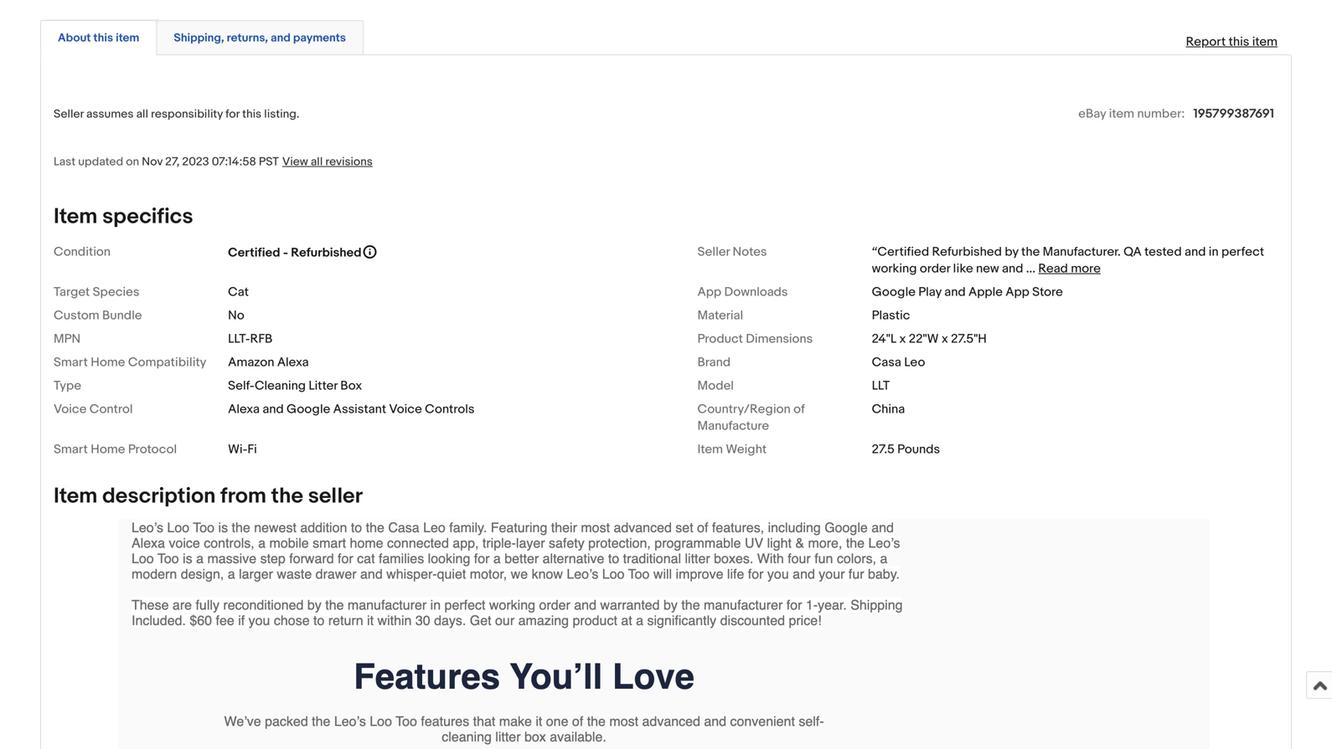 Task type: locate. For each thing, give the bounding box(es) containing it.
1 vertical spatial the
[[271, 484, 303, 510]]

the right from
[[271, 484, 303, 510]]

home up control
[[91, 355, 125, 370]]

1 vertical spatial smart
[[54, 442, 88, 458]]

0 vertical spatial the
[[1021, 245, 1040, 260]]

1 horizontal spatial google
[[872, 285, 916, 300]]

llt-
[[228, 332, 250, 347]]

product dimensions
[[698, 332, 813, 347]]

brand
[[698, 355, 731, 370]]

1 horizontal spatial all
[[311, 155, 323, 169]]

custom
[[54, 308, 99, 323]]

0 horizontal spatial item
[[116, 31, 139, 45]]

amazon
[[228, 355, 274, 370]]

item down smart home protocol
[[54, 484, 98, 510]]

voice down type
[[54, 402, 87, 417]]

-
[[283, 246, 288, 261]]

description
[[102, 484, 216, 510]]

the up ...
[[1021, 245, 1040, 260]]

2 app from the left
[[1006, 285, 1030, 300]]

2 voice from the left
[[389, 402, 422, 417]]

seller left assumes
[[54, 107, 84, 121]]

shipping,
[[174, 31, 224, 45]]

1 horizontal spatial app
[[1006, 285, 1030, 300]]

for
[[226, 107, 240, 121]]

litter
[[309, 379, 338, 394]]

responsibility
[[151, 107, 223, 121]]

shipping, returns, and payments button
[[174, 30, 346, 46]]

this right "for"
[[242, 107, 262, 121]]

0 vertical spatial seller
[[54, 107, 84, 121]]

nov
[[142, 155, 163, 169]]

this inside button
[[93, 31, 113, 45]]

1 horizontal spatial the
[[1021, 245, 1040, 260]]

this for report
[[1229, 34, 1250, 49]]

ebay
[[1079, 106, 1106, 121]]

1 vertical spatial home
[[91, 442, 125, 458]]

rfb
[[250, 332, 273, 347]]

1 x from the left
[[899, 332, 906, 347]]

listing.
[[264, 107, 299, 121]]

0 horizontal spatial seller
[[54, 107, 84, 121]]

app downloads
[[698, 285, 788, 300]]

0 vertical spatial item
[[54, 204, 98, 230]]

alexa and google assistant voice controls
[[228, 402, 475, 417]]

all right assumes
[[136, 107, 148, 121]]

control
[[89, 402, 133, 417]]

1 horizontal spatial item
[[1109, 106, 1134, 121]]

0 vertical spatial smart
[[54, 355, 88, 370]]

revisions
[[325, 155, 373, 169]]

item right the report
[[1252, 34, 1278, 49]]

alexa
[[277, 355, 309, 370], [228, 402, 260, 417]]

x
[[899, 332, 906, 347], [942, 332, 948, 347]]

1 vertical spatial item
[[698, 442, 723, 458]]

tab list
[[40, 17, 1292, 55]]

tested
[[1145, 245, 1182, 260]]

manufacturer.
[[1043, 245, 1121, 260]]

x right 22"w
[[942, 332, 948, 347]]

google down working
[[872, 285, 916, 300]]

ebay item number: 195799387691
[[1079, 106, 1274, 121]]

smart home protocol
[[54, 442, 177, 458]]

this right the report
[[1229, 34, 1250, 49]]

item right ebay at the top right of page
[[1109, 106, 1134, 121]]

downloads
[[724, 285, 788, 300]]

smart
[[54, 355, 88, 370], [54, 442, 88, 458]]

the inside "certified refurbished by the manufacturer.  qa tested and in perfect working order like new and ...
[[1021, 245, 1040, 260]]

casa
[[872, 355, 901, 370]]

the
[[1021, 245, 1040, 260], [271, 484, 303, 510]]

0 horizontal spatial the
[[271, 484, 303, 510]]

notes
[[733, 245, 767, 260]]

item description from the seller
[[54, 484, 363, 510]]

dimensions
[[746, 332, 813, 347]]

27,
[[165, 155, 180, 169]]

certified - refurbished
[[228, 246, 362, 261]]

0 horizontal spatial app
[[698, 285, 721, 300]]

07:14:58
[[212, 155, 256, 169]]

0 horizontal spatial alexa
[[228, 402, 260, 417]]

smart for smart home compatibility
[[54, 355, 88, 370]]

item specifics
[[54, 204, 193, 230]]

view all revisions link
[[279, 154, 373, 169]]

weight
[[726, 442, 767, 458]]

0 vertical spatial home
[[91, 355, 125, 370]]

0 horizontal spatial google
[[287, 402, 330, 417]]

google
[[872, 285, 916, 300], [287, 402, 330, 417]]

item for report this item
[[1252, 34, 1278, 49]]

app up material
[[698, 285, 721, 300]]

app down ...
[[1006, 285, 1030, 300]]

2 home from the top
[[91, 442, 125, 458]]

seller left notes
[[698, 245, 730, 260]]

google down self-cleaning litter box
[[287, 402, 330, 417]]

item up condition
[[54, 204, 98, 230]]

apple
[[969, 285, 1003, 300]]

1 vertical spatial alexa
[[228, 402, 260, 417]]

china
[[872, 402, 905, 417]]

1 horizontal spatial x
[[942, 332, 948, 347]]

1 vertical spatial google
[[287, 402, 330, 417]]

this right about
[[93, 31, 113, 45]]

from
[[220, 484, 266, 510]]

updated
[[78, 155, 123, 169]]

specifics
[[102, 204, 193, 230]]

1 horizontal spatial voice
[[389, 402, 422, 417]]

24"l
[[872, 332, 897, 347]]

1 vertical spatial seller
[[698, 245, 730, 260]]

home
[[91, 355, 125, 370], [91, 442, 125, 458]]

voice left controls
[[389, 402, 422, 417]]

of
[[794, 402, 805, 417]]

0 horizontal spatial x
[[899, 332, 906, 347]]

1 vertical spatial all
[[311, 155, 323, 169]]

2 vertical spatial item
[[54, 484, 98, 510]]

smart up type
[[54, 355, 88, 370]]

play
[[918, 285, 942, 300]]

2 smart from the top
[[54, 442, 88, 458]]

refurbished right -
[[291, 246, 362, 261]]

read
[[1038, 261, 1068, 277]]

smart down voice control
[[54, 442, 88, 458]]

the for by
[[1021, 245, 1040, 260]]

all right view on the top left
[[311, 155, 323, 169]]

pounds
[[897, 442, 940, 458]]

2 horizontal spatial this
[[1229, 34, 1250, 49]]

voice
[[54, 402, 87, 417], [389, 402, 422, 417]]

this for about
[[93, 31, 113, 45]]

1 horizontal spatial refurbished
[[932, 245, 1002, 260]]

home down control
[[91, 442, 125, 458]]

llt
[[872, 379, 890, 394]]

item for item description from the seller
[[54, 484, 98, 510]]

and right the returns,
[[271, 31, 291, 45]]

item down manufacture
[[698, 442, 723, 458]]

1 home from the top
[[91, 355, 125, 370]]

certified
[[228, 246, 280, 261]]

refurbished up like
[[932, 245, 1002, 260]]

1 horizontal spatial seller
[[698, 245, 730, 260]]

1 horizontal spatial alexa
[[277, 355, 309, 370]]

2 horizontal spatial item
[[1252, 34, 1278, 49]]

27.5"h
[[951, 332, 987, 347]]

alexa down self-
[[228, 402, 260, 417]]

target species
[[54, 285, 139, 300]]

item inside button
[[116, 31, 139, 45]]

x right 24"l
[[899, 332, 906, 347]]

shipping, returns, and payments
[[174, 31, 346, 45]]

about this item
[[58, 31, 139, 45]]

refurbished
[[932, 245, 1002, 260], [291, 246, 362, 261]]

alexa up self-cleaning litter box
[[277, 355, 309, 370]]

last updated on nov 27, 2023 07:14:58 pst view all revisions
[[54, 155, 373, 169]]

like
[[953, 261, 973, 277]]

item right about
[[116, 31, 139, 45]]

0 horizontal spatial this
[[93, 31, 113, 45]]

1 smart from the top
[[54, 355, 88, 370]]

0 horizontal spatial voice
[[54, 402, 87, 417]]

report
[[1186, 34, 1226, 49]]

and inside shipping, returns, and payments button
[[271, 31, 291, 45]]

195799387691
[[1193, 106, 1274, 121]]

country/region
[[698, 402, 791, 417]]

about
[[58, 31, 91, 45]]

0 vertical spatial all
[[136, 107, 148, 121]]

on
[[126, 155, 139, 169]]



Task type: vqa. For each thing, say whether or not it's contained in the screenshot.
APPLE MACBOOK PRO MNEH3LL/A 2022 APPLE M2 CHIP   10GPU/8CPU 13.3" 8GB 256GB SSD image on the top right of the page
no



Task type: describe. For each thing, give the bounding box(es) containing it.
home for compatibility
[[91, 355, 125, 370]]

custom bundle
[[54, 308, 142, 323]]

27.5 pounds
[[872, 442, 940, 458]]

material
[[698, 308, 743, 323]]

llt-rfb
[[228, 332, 273, 347]]

item for item weight
[[698, 442, 723, 458]]

type
[[54, 379, 81, 394]]

0 horizontal spatial refurbished
[[291, 246, 362, 261]]

1 horizontal spatial this
[[242, 107, 262, 121]]

2023
[[182, 155, 209, 169]]

seller notes
[[698, 245, 767, 260]]

seller
[[308, 484, 363, 510]]

refurbished inside "certified refurbished by the manufacturer.  qa tested and in perfect working order like new and ...
[[932, 245, 1002, 260]]

store
[[1032, 285, 1063, 300]]

assistant
[[333, 402, 386, 417]]

"certified refurbished by the manufacturer.  qa tested and in perfect working order like new and ...
[[872, 245, 1264, 277]]

1 voice from the left
[[54, 402, 87, 417]]

manufacture
[[698, 419, 769, 434]]

in
[[1209, 245, 1219, 260]]

number:
[[1137, 106, 1185, 121]]

0 horizontal spatial all
[[136, 107, 148, 121]]

payments
[[293, 31, 346, 45]]

by
[[1005, 245, 1019, 260]]

home for protocol
[[91, 442, 125, 458]]

smart home compatibility
[[54, 355, 206, 370]]

seller assumes all responsibility for this listing.
[[54, 107, 299, 121]]

wi-
[[228, 442, 248, 458]]

24"l x 22"w x 27.5"h
[[872, 332, 987, 347]]

amazon alexa
[[228, 355, 309, 370]]

fi
[[248, 442, 257, 458]]

order
[[920, 261, 950, 277]]

item for item specifics
[[54, 204, 98, 230]]

casa leo
[[872, 355, 925, 370]]

last
[[54, 155, 76, 169]]

and down cleaning
[[263, 402, 284, 417]]

returns,
[[227, 31, 268, 45]]

pst
[[259, 155, 279, 169]]

country/region of manufacture
[[698, 402, 805, 434]]

2 x from the left
[[942, 332, 948, 347]]

plastic
[[872, 308, 910, 323]]

working
[[872, 261, 917, 277]]

item weight
[[698, 442, 767, 458]]

seller for seller assumes all responsibility for this listing.
[[54, 107, 84, 121]]

mpn
[[54, 332, 81, 347]]

google play and apple app store
[[872, 285, 1063, 300]]

product
[[698, 332, 743, 347]]

report this item
[[1186, 34, 1278, 49]]

"certified
[[872, 245, 929, 260]]

protocol
[[128, 442, 177, 458]]

new
[[976, 261, 999, 277]]

and down like
[[944, 285, 966, 300]]

seller for seller notes
[[698, 245, 730, 260]]

box
[[340, 379, 362, 394]]

compatibility
[[128, 355, 206, 370]]

22"w
[[909, 332, 939, 347]]

condition
[[54, 245, 111, 260]]

wi-fi
[[228, 442, 257, 458]]

voice control
[[54, 402, 133, 417]]

27.5
[[872, 442, 895, 458]]

qa
[[1124, 245, 1142, 260]]

tab list containing about this item
[[40, 17, 1292, 55]]

and down by
[[1002, 261, 1023, 277]]

smart for smart home protocol
[[54, 442, 88, 458]]

0 vertical spatial alexa
[[277, 355, 309, 370]]

and left in
[[1185, 245, 1206, 260]]

controls
[[425, 402, 475, 417]]

self-
[[228, 379, 255, 394]]

about this item button
[[58, 30, 139, 46]]

model
[[698, 379, 734, 394]]

cleaning
[[255, 379, 306, 394]]

target
[[54, 285, 90, 300]]

read more
[[1038, 261, 1101, 277]]

self-cleaning litter box
[[228, 379, 362, 394]]

1 app from the left
[[698, 285, 721, 300]]

the for from
[[271, 484, 303, 510]]

read more button
[[1038, 261, 1101, 277]]

no
[[228, 308, 244, 323]]

species
[[93, 285, 139, 300]]

item for about this item
[[116, 31, 139, 45]]

cat
[[228, 285, 249, 300]]

0 vertical spatial google
[[872, 285, 916, 300]]

assumes
[[86, 107, 134, 121]]

bundle
[[102, 308, 142, 323]]



